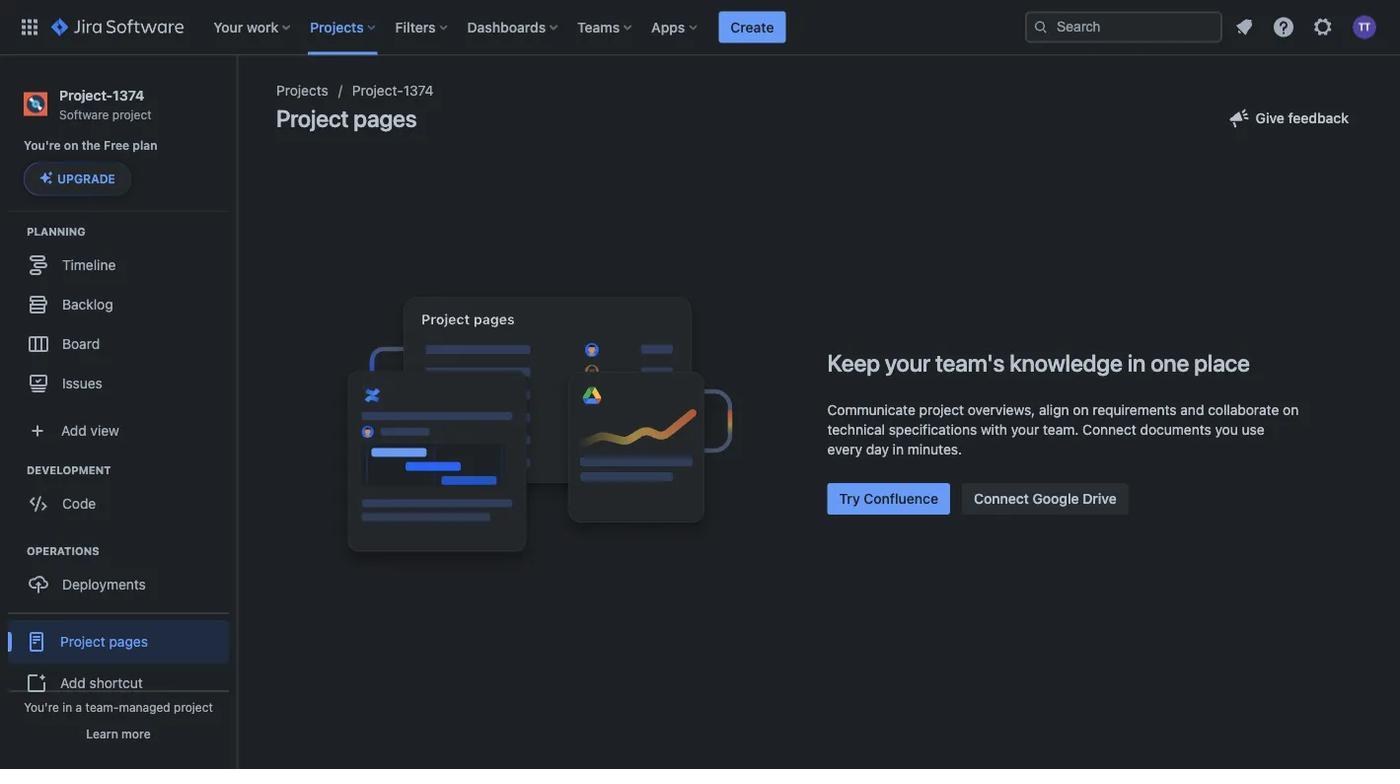 Task type: vqa. For each thing, say whether or not it's contained in the screenshot.
2nd you're from the top
yes



Task type: describe. For each thing, give the bounding box(es) containing it.
your profile and settings image
[[1353, 15, 1377, 39]]

operations group
[[10, 543, 236, 610]]

0 horizontal spatial in
[[62, 701, 72, 715]]

deployments link
[[10, 565, 227, 604]]

try confluence button
[[828, 484, 951, 515]]

add shortcut button
[[8, 664, 229, 703]]

projects for projects link
[[276, 82, 329, 99]]

google
[[1033, 491, 1080, 507]]

issues link
[[10, 364, 227, 403]]

apps button
[[646, 11, 705, 43]]

team-
[[85, 701, 119, 715]]

give feedback button
[[1217, 103, 1361, 134]]

apps
[[652, 19, 685, 35]]

project-1374
[[352, 82, 434, 99]]

project inside 'project-1374 software project'
[[112, 107, 152, 121]]

you're for you're on the free plan
[[24, 139, 61, 153]]

timeline link
[[10, 245, 227, 285]]

feedback
[[1289, 110, 1349, 126]]

operations
[[27, 545, 99, 558]]

edit image
[[197, 629, 221, 652]]

connect inside connect google drive button
[[974, 491, 1029, 507]]

communicate project overviews, align on requirements and collaborate on technical specifications with your team. connect documents you use every day in minutes.
[[828, 402, 1299, 458]]

project- for project-1374 software project
[[59, 87, 113, 103]]

2 horizontal spatial in
[[1128, 349, 1146, 377]]

planning image
[[3, 219, 27, 243]]

overviews,
[[968, 402, 1036, 419]]

shortcut
[[89, 675, 143, 691]]

try confluence
[[840, 491, 939, 507]]

upgrade button
[[25, 163, 130, 195]]

1 horizontal spatial project pages
[[276, 105, 417, 132]]

you're in a team-managed project
[[24, 701, 213, 715]]

issues
[[62, 375, 103, 391]]

give
[[1256, 110, 1285, 126]]

notifications image
[[1233, 15, 1257, 39]]

every
[[828, 442, 863, 458]]

projects link
[[276, 79, 329, 103]]

dashboards
[[467, 19, 546, 35]]

project-1374 software project
[[59, 87, 152, 121]]

Search field
[[1026, 11, 1223, 43]]

filters button
[[390, 11, 456, 43]]

connect google drive
[[974, 491, 1117, 507]]

0 vertical spatial your
[[885, 349, 931, 377]]

confluence
[[864, 491, 939, 507]]

minutes.
[[908, 442, 963, 458]]

add view
[[61, 422, 119, 439]]

project inside group
[[60, 634, 105, 650]]

0 vertical spatial project
[[276, 105, 349, 132]]

help image
[[1272, 15, 1296, 39]]

align
[[1039, 402, 1070, 419]]

upgrade
[[57, 172, 115, 186]]

you
[[1216, 422, 1239, 438]]

team.
[[1043, 422, 1079, 438]]

project pages link
[[8, 620, 229, 664]]

with
[[981, 422, 1008, 438]]

settings image
[[1312, 15, 1336, 39]]

your inside communicate project overviews, align on requirements and collaborate on technical specifications with your team. connect documents you use every day in minutes.
[[1012, 422, 1040, 438]]

requirements
[[1093, 402, 1177, 419]]

pages inside group
[[109, 634, 148, 650]]

your
[[213, 19, 243, 35]]

projects button
[[304, 11, 384, 43]]

learn more button
[[86, 727, 151, 742]]

connect inside communicate project overviews, align on requirements and collaborate on technical specifications with your team. connect documents you use every day in minutes.
[[1083, 422, 1137, 438]]

development
[[27, 464, 111, 477]]

project pages inside project pages link
[[60, 634, 148, 650]]

group containing project pages
[[8, 612, 229, 753]]

learn
[[86, 728, 118, 741]]

project inside communicate project overviews, align on requirements and collaborate on technical specifications with your team. connect documents you use every day in minutes.
[[920, 402, 964, 419]]

1 horizontal spatial project
[[174, 701, 213, 715]]

1 horizontal spatial on
[[1073, 402, 1089, 419]]

managed
[[119, 701, 170, 715]]

drive
[[1083, 491, 1117, 507]]

1374 for project-1374
[[403, 82, 434, 99]]



Task type: locate. For each thing, give the bounding box(es) containing it.
search image
[[1034, 19, 1049, 35]]

1 vertical spatial connect
[[974, 491, 1029, 507]]

in left one
[[1128, 349, 1146, 377]]

1374 for project-1374 software project
[[113, 87, 144, 103]]

0 vertical spatial connect
[[1083, 422, 1137, 438]]

you're
[[24, 139, 61, 153], [24, 701, 59, 715]]

board
[[62, 336, 100, 352]]

filters
[[395, 19, 436, 35]]

your down overviews,
[[1012, 422, 1040, 438]]

teams
[[578, 19, 620, 35]]

place
[[1195, 349, 1250, 377]]

create
[[731, 19, 774, 35]]

operations image
[[3, 539, 27, 563]]

your right keep
[[885, 349, 931, 377]]

0 horizontal spatial your
[[885, 349, 931, 377]]

group
[[8, 612, 229, 753]]

planning
[[27, 225, 86, 238]]

project- for project-1374
[[352, 82, 403, 99]]

dashboards button
[[462, 11, 566, 43]]

you're up upgrade button
[[24, 139, 61, 153]]

communicate
[[828, 402, 916, 419]]

backlog
[[62, 296, 113, 312]]

0 horizontal spatial project
[[60, 634, 105, 650]]

1 horizontal spatial project
[[276, 105, 349, 132]]

backlog link
[[10, 285, 227, 324]]

you're left the a
[[24, 701, 59, 715]]

0 horizontal spatial connect
[[974, 491, 1029, 507]]

pages up the add shortcut button
[[109, 634, 148, 650]]

project-1374 link
[[352, 79, 434, 103]]

plan
[[133, 139, 158, 153]]

board link
[[10, 324, 227, 364]]

day
[[866, 442, 889, 458]]

project- up software
[[59, 87, 113, 103]]

your
[[885, 349, 931, 377], [1012, 422, 1040, 438]]

0 vertical spatial in
[[1128, 349, 1146, 377]]

development image
[[3, 458, 27, 482]]

1 horizontal spatial 1374
[[403, 82, 434, 99]]

add for add view
[[61, 422, 87, 439]]

add for add shortcut
[[60, 675, 86, 691]]

teams button
[[572, 11, 640, 43]]

0 vertical spatial project
[[112, 107, 152, 121]]

primary element
[[12, 0, 1026, 55]]

1 vertical spatial your
[[1012, 422, 1040, 438]]

and
[[1181, 402, 1205, 419]]

on right the "collaborate" on the bottom right of the page
[[1283, 402, 1299, 419]]

collaborate
[[1208, 402, 1280, 419]]

0 horizontal spatial project
[[112, 107, 152, 121]]

sidebar navigation image
[[215, 79, 259, 118]]

add shortcut
[[60, 675, 143, 691]]

use
[[1242, 422, 1265, 438]]

project pages up add shortcut
[[60, 634, 148, 650]]

1374 down the filters dropdown button
[[403, 82, 434, 99]]

jira software image
[[51, 15, 184, 39], [51, 15, 184, 39]]

add view button
[[12, 411, 225, 450]]

the
[[82, 139, 101, 153]]

1 vertical spatial you're
[[24, 701, 59, 715]]

keep your team's knowledge in one place
[[828, 349, 1250, 377]]

project up specifications
[[920, 402, 964, 419]]

2 you're from the top
[[24, 701, 59, 715]]

projects for projects dropdown button
[[310, 19, 364, 35]]

2 vertical spatial in
[[62, 701, 72, 715]]

1 horizontal spatial your
[[1012, 422, 1040, 438]]

0 horizontal spatial pages
[[109, 634, 148, 650]]

keep
[[828, 349, 880, 377]]

code
[[62, 495, 96, 512]]

deployments
[[62, 576, 146, 593]]

projects
[[310, 19, 364, 35], [276, 82, 329, 99]]

projects inside dropdown button
[[310, 19, 364, 35]]

1374 inside 'project-1374 software project'
[[113, 87, 144, 103]]

project-
[[352, 82, 403, 99], [59, 87, 113, 103]]

free
[[104, 139, 129, 153]]

2 horizontal spatial on
[[1283, 402, 1299, 419]]

1 vertical spatial pages
[[109, 634, 148, 650]]

1 vertical spatial project
[[60, 634, 105, 650]]

projects right sidebar navigation 'image'
[[276, 82, 329, 99]]

pages
[[354, 105, 417, 132], [109, 634, 148, 650]]

on right align
[[1073, 402, 1089, 419]]

in left the a
[[62, 701, 72, 715]]

1 horizontal spatial in
[[893, 442, 904, 458]]

0 horizontal spatial project-
[[59, 87, 113, 103]]

in inside communicate project overviews, align on requirements and collaborate on technical specifications with your team. connect documents you use every day in minutes.
[[893, 442, 904, 458]]

connect google drive button
[[962, 484, 1129, 515]]

on left the
[[64, 139, 78, 153]]

project down projects link
[[276, 105, 349, 132]]

connect down requirements
[[1083, 422, 1137, 438]]

add
[[61, 422, 87, 439], [60, 675, 86, 691]]

create button
[[719, 11, 786, 43]]

0 vertical spatial pages
[[354, 105, 417, 132]]

team's
[[936, 349, 1005, 377]]

try
[[840, 491, 860, 507]]

1 horizontal spatial pages
[[354, 105, 417, 132]]

technical
[[828, 422, 885, 438]]

1 vertical spatial project pages
[[60, 634, 148, 650]]

project pages
[[276, 105, 417, 132], [60, 634, 148, 650]]

work
[[247, 19, 279, 35]]

project up plan
[[112, 107, 152, 121]]

2 vertical spatial project
[[174, 701, 213, 715]]

1374 up free
[[113, 87, 144, 103]]

learn more
[[86, 728, 151, 741]]

0 horizontal spatial on
[[64, 139, 78, 153]]

projects up projects link
[[310, 19, 364, 35]]

give feedback
[[1256, 110, 1349, 126]]

appswitcher icon image
[[18, 15, 41, 39]]

view
[[90, 422, 119, 439]]

project pages down projects link
[[276, 105, 417, 132]]

you're on the free plan
[[24, 139, 158, 153]]

1374
[[403, 82, 434, 99], [113, 87, 144, 103]]

software
[[59, 107, 109, 121]]

in
[[1128, 349, 1146, 377], [893, 442, 904, 458], [62, 701, 72, 715]]

a
[[76, 701, 82, 715]]

1 vertical spatial project
[[920, 402, 964, 419]]

banner containing your work
[[0, 0, 1401, 55]]

0 vertical spatial projects
[[310, 19, 364, 35]]

0 vertical spatial you're
[[24, 139, 61, 153]]

connect left google
[[974, 491, 1029, 507]]

1 you're from the top
[[24, 139, 61, 153]]

add inside popup button
[[61, 422, 87, 439]]

add inside button
[[60, 675, 86, 691]]

your work
[[213, 19, 279, 35]]

on
[[64, 139, 78, 153], [1073, 402, 1089, 419], [1283, 402, 1299, 419]]

2 horizontal spatial project
[[920, 402, 964, 419]]

specifications
[[889, 422, 977, 438]]

0 vertical spatial add
[[61, 422, 87, 439]]

project- inside 'project-1374 software project'
[[59, 87, 113, 103]]

planning group
[[10, 223, 236, 409]]

timeline
[[62, 257, 116, 273]]

pages down "project-1374" link
[[354, 105, 417, 132]]

0 horizontal spatial project pages
[[60, 634, 148, 650]]

in right day
[[893, 442, 904, 458]]

add up the a
[[60, 675, 86, 691]]

0 vertical spatial project pages
[[276, 105, 417, 132]]

your work button
[[208, 11, 298, 43]]

code link
[[10, 484, 227, 524]]

project right managed at the bottom left of the page
[[174, 701, 213, 715]]

one
[[1151, 349, 1190, 377]]

banner
[[0, 0, 1401, 55]]

0 horizontal spatial 1374
[[113, 87, 144, 103]]

development group
[[10, 462, 236, 529]]

1 vertical spatial add
[[60, 675, 86, 691]]

knowledge
[[1010, 349, 1123, 377]]

project- down projects dropdown button
[[352, 82, 403, 99]]

more
[[122, 728, 151, 741]]

documents
[[1141, 422, 1212, 438]]

add left view
[[61, 422, 87, 439]]

project up add shortcut
[[60, 634, 105, 650]]

1 horizontal spatial connect
[[1083, 422, 1137, 438]]

connect
[[1083, 422, 1137, 438], [974, 491, 1029, 507]]

1 vertical spatial projects
[[276, 82, 329, 99]]

you're for you're in a team-managed project
[[24, 701, 59, 715]]

1 vertical spatial in
[[893, 442, 904, 458]]

1 horizontal spatial project-
[[352, 82, 403, 99]]



